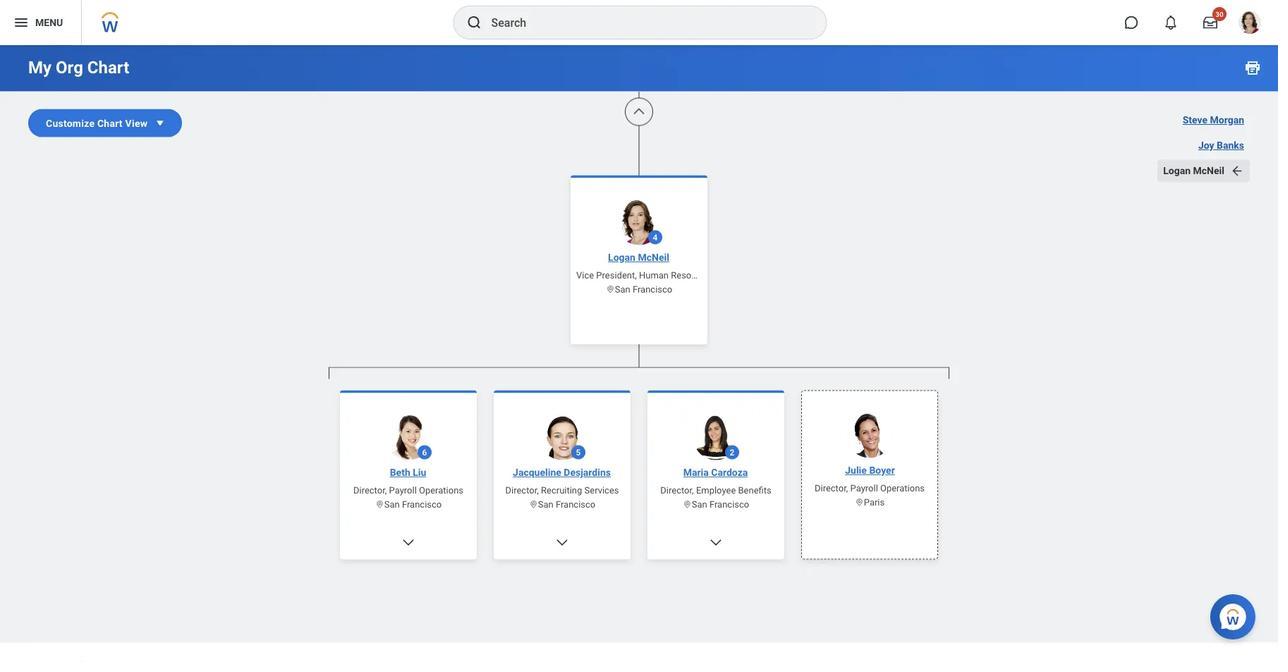 Task type: vqa. For each thing, say whether or not it's contained in the screenshot.
SAN FRANCISCO associated with Liu
yes



Task type: describe. For each thing, give the bounding box(es) containing it.
san francisco for liu
[[384, 500, 442, 511]]

customize
[[46, 117, 95, 129]]

joy
[[1199, 140, 1215, 151]]

payroll for beth
[[389, 486, 417, 496]]

caret down image
[[153, 116, 167, 130]]

30 button
[[1196, 7, 1227, 38]]

beth liu
[[390, 468, 427, 479]]

chevron down image for cardoza
[[709, 536, 723, 550]]

director, for jacqueline desjardins
[[506, 486, 539, 496]]

maria cardoza link
[[678, 467, 754, 481]]

org
[[56, 58, 83, 78]]

logan mcneil button
[[1158, 160, 1251, 182]]

francisco for cardoza
[[710, 500, 750, 511]]

maria cardoza
[[684, 468, 748, 479]]

jacqueline desjardins link
[[507, 467, 617, 481]]

arrow left image
[[1231, 164, 1245, 178]]

logan mcneil inside button
[[1164, 165, 1225, 177]]

boyer
[[870, 465, 895, 477]]

workday assistant region
[[1211, 589, 1262, 640]]

san francisco for mcneil
[[615, 285, 673, 295]]

steve
[[1183, 114, 1208, 126]]

vice
[[577, 271, 594, 281]]

4
[[653, 233, 658, 243]]

director, for julie boyer
[[815, 484, 849, 494]]

location image for beth
[[375, 501, 384, 510]]

julie boyer link
[[840, 464, 901, 479]]

director, employee benefits
[[661, 486, 772, 496]]

5
[[576, 448, 581, 458]]

my org chart main content
[[0, 0, 1279, 663]]

san for beth
[[384, 500, 400, 511]]

chevron up image
[[632, 105, 646, 119]]

0 horizontal spatial logan
[[608, 252, 636, 264]]

my
[[28, 58, 52, 78]]

morgan
[[1211, 114, 1245, 126]]

location image for logan
[[606, 285, 615, 295]]

francisco for desjardins
[[556, 500, 596, 511]]

desjardins
[[564, 468, 611, 479]]

profile logan mcneil image
[[1239, 11, 1262, 37]]

san francisco for cardoza
[[692, 500, 750, 511]]

director, for beth liu
[[354, 486, 387, 496]]

location image for jacqueline
[[529, 501, 538, 510]]

human
[[639, 271, 669, 281]]

maria
[[684, 468, 709, 479]]

notifications large image
[[1164, 16, 1179, 30]]

francisco for liu
[[402, 500, 442, 511]]

joy banks button
[[1193, 134, 1251, 157]]

steve morgan button
[[1178, 109, 1251, 132]]

san for logan
[[615, 285, 631, 295]]

2
[[730, 448, 735, 458]]

director, for maria cardoza
[[661, 486, 694, 496]]

inbox large image
[[1204, 16, 1218, 30]]

director, payroll operations for beth
[[354, 486, 464, 496]]

logan inside button
[[1164, 165, 1191, 177]]



Task type: locate. For each thing, give the bounding box(es) containing it.
operations for boyer
[[881, 484, 925, 494]]

services
[[585, 486, 619, 496]]

location image
[[606, 285, 615, 295], [855, 499, 864, 508], [375, 501, 384, 510], [529, 501, 538, 510], [683, 501, 692, 510]]

1 horizontal spatial mcneil
[[1194, 165, 1225, 177]]

chevron down image for desjardins
[[555, 536, 570, 550]]

julie
[[846, 465, 867, 477]]

location image for maria
[[683, 501, 692, 510]]

1 horizontal spatial logan
[[1164, 165, 1191, 177]]

logan mcneil
[[1164, 165, 1225, 177], [608, 252, 670, 264]]

0 horizontal spatial logan mcneil
[[608, 252, 670, 264]]

director,
[[815, 484, 849, 494], [354, 486, 387, 496], [506, 486, 539, 496], [661, 486, 694, 496]]

jacqueline
[[513, 468, 562, 479]]

vice president, human resources
[[577, 271, 714, 281]]

francisco down human
[[633, 285, 673, 295]]

payroll for julie
[[851, 484, 879, 494]]

logan mcneil, logan mcneil, 4 direct reports element
[[329, 380, 950, 663]]

beth liu link
[[384, 467, 432, 481]]

logan mcneil down joy on the right top
[[1164, 165, 1225, 177]]

jacqueline desjardins
[[513, 468, 611, 479]]

1 vertical spatial mcneil
[[638, 252, 670, 264]]

director, payroll operations
[[815, 484, 925, 494], [354, 486, 464, 496]]

2 chevron down image from the left
[[709, 536, 723, 550]]

mcneil up human
[[638, 252, 670, 264]]

1 vertical spatial logan
[[608, 252, 636, 264]]

location image down the president,
[[606, 285, 615, 295]]

chevron down image down director, recruiting services at the left bottom of page
[[555, 536, 570, 550]]

director, down jacqueline in the left of the page
[[506, 486, 539, 496]]

customize chart view
[[46, 117, 148, 129]]

logan
[[1164, 165, 1191, 177], [608, 252, 636, 264]]

chart
[[87, 58, 129, 78], [97, 117, 123, 129]]

san down director, employee benefits
[[692, 500, 708, 511]]

1 vertical spatial chart
[[97, 117, 123, 129]]

francisco down liu
[[402, 500, 442, 511]]

san francisco
[[615, 285, 673, 295], [384, 500, 442, 511], [538, 500, 596, 511], [692, 500, 750, 511]]

0 horizontal spatial payroll
[[389, 486, 417, 496]]

chevron down image down director, employee benefits
[[709, 536, 723, 550]]

director, payroll operations down beth liu link
[[354, 486, 464, 496]]

san down recruiting
[[538, 500, 554, 511]]

director, down beth liu link
[[354, 486, 387, 496]]

my org chart
[[28, 58, 129, 78]]

justify image
[[13, 14, 30, 31]]

san francisco for desjardins
[[538, 500, 596, 511]]

logan down steve
[[1164, 165, 1191, 177]]

operations
[[881, 484, 925, 494], [419, 486, 464, 496]]

joy banks
[[1199, 140, 1245, 151]]

san down beth
[[384, 500, 400, 511]]

julie boyer
[[846, 465, 895, 477]]

francisco down director, recruiting services at the left bottom of page
[[556, 500, 596, 511]]

payroll down beth
[[389, 486, 417, 496]]

operations down boyer
[[881, 484, 925, 494]]

francisco down employee
[[710, 500, 750, 511]]

resources
[[671, 271, 714, 281]]

director, payroll operations up paris
[[815, 484, 925, 494]]

logan up the president,
[[608, 252, 636, 264]]

0 vertical spatial chart
[[87, 58, 129, 78]]

paris
[[864, 498, 885, 508]]

san francisco down director, recruiting services at the left bottom of page
[[538, 500, 596, 511]]

director, down maria
[[661, 486, 694, 496]]

print org chart image
[[1245, 59, 1262, 76]]

0 vertical spatial logan
[[1164, 165, 1191, 177]]

san for maria
[[692, 500, 708, 511]]

director, recruiting services
[[506, 486, 619, 496]]

francisco for mcneil
[[633, 285, 673, 295]]

employee
[[696, 486, 736, 496]]

san francisco down employee
[[692, 500, 750, 511]]

francisco
[[633, 285, 673, 295], [402, 500, 442, 511], [556, 500, 596, 511], [710, 500, 750, 511]]

cardoza
[[712, 468, 748, 479]]

payroll
[[851, 484, 879, 494], [389, 486, 417, 496]]

1 horizontal spatial director, payroll operations
[[815, 484, 925, 494]]

0 vertical spatial mcneil
[[1194, 165, 1225, 177]]

operations for liu
[[419, 486, 464, 496]]

chevron down image
[[402, 536, 416, 550]]

chart inside customize chart view button
[[97, 117, 123, 129]]

san
[[615, 285, 631, 295], [384, 500, 400, 511], [538, 500, 554, 511], [692, 500, 708, 511]]

0 horizontal spatial chevron down image
[[555, 536, 570, 550]]

chevron down image
[[555, 536, 570, 550], [709, 536, 723, 550]]

recruiting
[[541, 486, 582, 496]]

location image down director, recruiting services at the left bottom of page
[[529, 501, 538, 510]]

mcneil
[[1194, 165, 1225, 177], [638, 252, 670, 264]]

1 chevron down image from the left
[[555, 536, 570, 550]]

steve morgan
[[1183, 114, 1245, 126]]

san francisco down vice president, human resources at the top
[[615, 285, 673, 295]]

benefits
[[739, 486, 772, 496]]

director, down julie
[[815, 484, 849, 494]]

0 horizontal spatial mcneil
[[638, 252, 670, 264]]

payroll up paris
[[851, 484, 879, 494]]

1 horizontal spatial operations
[[881, 484, 925, 494]]

logan mcneil link
[[603, 251, 675, 265]]

customize chart view button
[[28, 109, 182, 137]]

mcneil down joy on the right top
[[1194, 165, 1225, 177]]

president,
[[597, 271, 637, 281]]

1 horizontal spatial chevron down image
[[709, 536, 723, 550]]

logan mcneil up vice president, human resources at the top
[[608, 252, 670, 264]]

director, payroll operations for julie
[[815, 484, 925, 494]]

menu
[[35, 17, 63, 28]]

location image down julie
[[855, 499, 864, 508]]

6
[[422, 448, 427, 458]]

0 horizontal spatial operations
[[419, 486, 464, 496]]

menu button
[[0, 0, 81, 45]]

1 horizontal spatial logan mcneil
[[1164, 165, 1225, 177]]

Search Workday  search field
[[492, 7, 798, 38]]

search image
[[466, 14, 483, 31]]

chart left view
[[97, 117, 123, 129]]

0 vertical spatial logan mcneil
[[1164, 165, 1225, 177]]

1 vertical spatial logan mcneil
[[608, 252, 670, 264]]

mcneil inside button
[[1194, 165, 1225, 177]]

30
[[1216, 10, 1224, 18]]

san down the president,
[[615, 285, 631, 295]]

chart right org
[[87, 58, 129, 78]]

san for jacqueline
[[538, 500, 554, 511]]

operations down liu
[[419, 486, 464, 496]]

liu
[[413, 468, 427, 479]]

view
[[125, 117, 148, 129]]

san francisco down beth liu link
[[384, 500, 442, 511]]

location image down director, employee benefits
[[683, 501, 692, 510]]

location image for julie
[[855, 499, 864, 508]]

1 horizontal spatial payroll
[[851, 484, 879, 494]]

0 horizontal spatial director, payroll operations
[[354, 486, 464, 496]]

beth
[[390, 468, 411, 479]]

banks
[[1217, 140, 1245, 151]]

location image down beth liu link
[[375, 501, 384, 510]]



